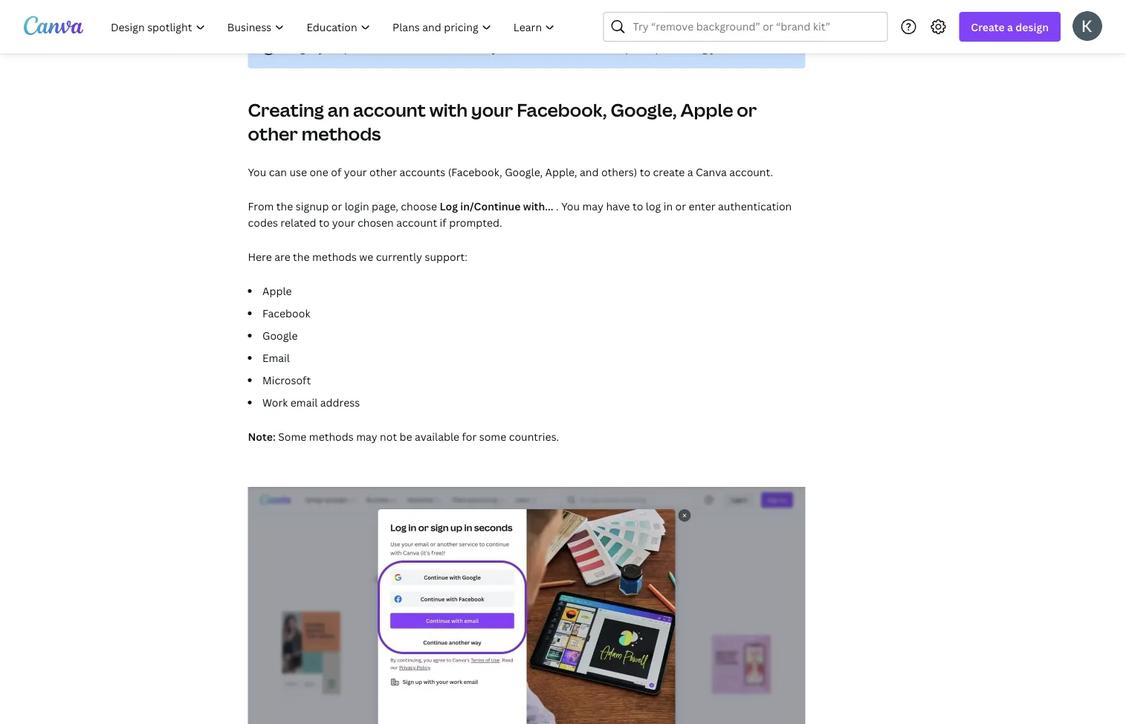 Task type: locate. For each thing, give the bounding box(es) containing it.
you right password?
[[401, 41, 419, 55]]

may
[[583, 199, 604, 213], [356, 429, 377, 444]]

google,
[[611, 98, 677, 122], [505, 165, 543, 179]]

log
[[646, 199, 661, 213]]

facebook,
[[517, 98, 607, 122]]

0 vertical spatial methods
[[302, 122, 381, 146]]

some
[[479, 429, 507, 444]]

to
[[640, 165, 651, 179], [633, 199, 644, 213], [319, 215, 330, 229]]

others)
[[602, 165, 638, 179]]

account
[[736, 41, 777, 55], [353, 98, 426, 122], [397, 215, 437, 229]]

in/continue
[[461, 199, 521, 213]]

can left use
[[269, 165, 287, 179]]

your right of
[[344, 165, 367, 179]]

your down login
[[332, 215, 355, 229]]

reset it anytime link
[[442, 41, 520, 55]]

create
[[971, 20, 1005, 34]]

you can use one of your other accounts (facebook, google, apple, and others) to create a canva account.
[[248, 165, 774, 179]]

google, up with...
[[505, 165, 543, 179]]

a left design
[[1008, 20, 1014, 34]]

microsoft
[[263, 373, 311, 387]]

your
[[319, 41, 342, 55], [711, 41, 734, 55], [471, 98, 513, 122], [344, 165, 367, 179], [332, 215, 355, 229]]

0 horizontal spatial can
[[269, 165, 287, 179]]

other inside creating an account with your facebook, google, apple or other methods
[[248, 122, 298, 146]]

0 horizontal spatial apple
[[263, 284, 292, 298]]

your right the "protecting"
[[711, 41, 734, 55]]

1 horizontal spatial or
[[676, 199, 686, 213]]

0 vertical spatial a
[[1008, 20, 1014, 34]]

.
[[520, 41, 523, 55], [777, 41, 780, 55], [556, 199, 559, 213]]

currently
[[376, 249, 422, 264]]

login
[[345, 199, 369, 213]]

or
[[737, 98, 757, 122], [332, 199, 342, 213], [676, 199, 686, 213]]

prompted.
[[449, 215, 502, 229]]

apple up facebook
[[263, 284, 292, 298]]

google
[[263, 328, 298, 342]]

0 vertical spatial other
[[248, 122, 298, 146]]

methods down the address
[[309, 429, 354, 444]]

other up use
[[248, 122, 298, 146]]

log
[[440, 199, 458, 213]]

the up the related on the top
[[276, 199, 293, 213]]

your inside . you may have to log in or enter authentication codes related to your chosen account if prompted.
[[332, 215, 355, 229]]

protecting
[[655, 41, 708, 55]]

methods up of
[[302, 122, 381, 146]]

reset
[[442, 41, 468, 55]]

Try "remove background" or "brand kit" search field
[[633, 13, 879, 41]]

your right with
[[471, 98, 513, 122]]

0 vertical spatial apple
[[681, 98, 734, 122]]

email
[[291, 395, 318, 409]]

or right the in
[[676, 199, 686, 213]]

. inside . you may have to log in or enter authentication codes related to your chosen account if prompted.
[[556, 199, 559, 213]]

the right are
[[293, 249, 310, 264]]

1 horizontal spatial .
[[556, 199, 559, 213]]

. you may have to log in or enter authentication codes related to your chosen account if prompted.
[[248, 199, 792, 229]]

to down signup
[[319, 215, 330, 229]]

or left login
[[332, 199, 342, 213]]

can left reset
[[422, 41, 440, 55]]

to left create
[[640, 165, 651, 179]]

here are the methods we currently support:
[[248, 249, 468, 264]]

tips
[[619, 41, 638, 55]]

creating an account with your facebook, google, apple or other methods
[[248, 98, 757, 146]]

with...
[[523, 199, 554, 213]]

0 vertical spatial google,
[[611, 98, 677, 122]]

0 horizontal spatial may
[[356, 429, 377, 444]]

related
[[281, 215, 316, 229]]

you
[[401, 41, 419, 55], [526, 41, 544, 55], [248, 165, 266, 179], [562, 199, 580, 213]]

methods left we in the top of the page
[[312, 249, 357, 264]]

the
[[276, 199, 293, 213], [293, 249, 310, 264]]

1 horizontal spatial apple
[[681, 98, 734, 122]]

may left not
[[356, 429, 377, 444]]

2 horizontal spatial or
[[737, 98, 757, 122]]

other up page,
[[370, 165, 397, 179]]

may left have
[[583, 199, 604, 213]]

to left the "log"
[[633, 199, 644, 213]]

top level navigation element
[[101, 12, 568, 42]]

1 horizontal spatial a
[[1008, 20, 1014, 34]]

other
[[248, 122, 298, 146], [370, 165, 397, 179]]

1 horizontal spatial google,
[[611, 98, 677, 122]]

2 horizontal spatial .
[[777, 41, 780, 55]]

1 vertical spatial the
[[293, 249, 310, 264]]

design
[[1016, 20, 1049, 34]]

you right with...
[[562, 199, 580, 213]]

2 vertical spatial account
[[397, 215, 437, 229]]

1 vertical spatial other
[[370, 165, 397, 179]]

support:
[[425, 249, 468, 264]]

use
[[290, 165, 307, 179]]

1 vertical spatial account
[[353, 98, 426, 122]]

a
[[1008, 20, 1014, 34], [688, 165, 694, 179]]

kendall parks image
[[1073, 11, 1103, 41]]

apple up canva
[[681, 98, 734, 122]]

one
[[310, 165, 329, 179]]

have
[[606, 199, 630, 213]]

forgot
[[284, 41, 316, 55]]

0 horizontal spatial .
[[520, 41, 523, 55]]

page,
[[372, 199, 399, 213]]

canva
[[696, 165, 727, 179]]

or up account.
[[737, 98, 757, 122]]

or inside . you may have to log in or enter authentication codes related to your chosen account if prompted.
[[676, 199, 686, 213]]

methods
[[302, 122, 381, 146], [312, 249, 357, 264], [309, 429, 354, 444]]

can
[[422, 41, 440, 55], [547, 41, 565, 55], [269, 165, 287, 179]]

1 horizontal spatial may
[[583, 199, 604, 213]]

anytime
[[480, 41, 520, 55]]

google, down on
[[611, 98, 677, 122]]

chosen
[[358, 215, 394, 229]]

0 horizontal spatial a
[[688, 165, 694, 179]]

available
[[415, 429, 460, 444]]

apple
[[681, 98, 734, 122], [263, 284, 292, 298]]

0 vertical spatial may
[[583, 199, 604, 213]]

note: some methods may not be available for some countries.
[[248, 429, 559, 444]]

1 vertical spatial google,
[[505, 165, 543, 179]]

account inside creating an account with your facebook, google, apple or other methods
[[353, 98, 426, 122]]

facebook
[[263, 306, 310, 320]]

forgot your password? you can reset it anytime . you can also learn tips on protecting your account .
[[284, 41, 780, 55]]

a left canva
[[688, 165, 694, 179]]

can left also
[[547, 41, 565, 55]]

1 vertical spatial apple
[[263, 284, 292, 298]]

an
[[328, 98, 350, 122]]

your right forgot
[[319, 41, 342, 55]]

0 horizontal spatial other
[[248, 122, 298, 146]]



Task type: vqa. For each thing, say whether or not it's contained in the screenshot.
may
yes



Task type: describe. For each thing, give the bounding box(es) containing it.
authentication
[[718, 199, 792, 213]]

methods inside creating an account with your facebook, google, apple or other methods
[[302, 122, 381, 146]]

it
[[470, 41, 477, 55]]

1 vertical spatial methods
[[312, 249, 357, 264]]

create
[[653, 165, 685, 179]]

accounts
[[400, 165, 446, 179]]

account.
[[730, 165, 774, 179]]

some
[[278, 429, 307, 444]]

of
[[331, 165, 342, 179]]

with
[[430, 98, 468, 122]]

1 horizontal spatial can
[[422, 41, 440, 55]]

0 vertical spatial account
[[736, 41, 777, 55]]

choose
[[401, 199, 437, 213]]

here
[[248, 249, 272, 264]]

1 vertical spatial to
[[633, 199, 644, 213]]

1 horizontal spatial other
[[370, 165, 397, 179]]

signup
[[296, 199, 329, 213]]

account inside . you may have to log in or enter authentication codes related to your chosen account if prompted.
[[397, 215, 437, 229]]

enter
[[689, 199, 716, 213]]

note:
[[248, 429, 276, 444]]

google, inside creating an account with your facebook, google, apple or other methods
[[611, 98, 677, 122]]

null image
[[248, 463, 806, 724]]

address
[[320, 395, 360, 409]]

your inside creating an account with your facebook, google, apple or other methods
[[471, 98, 513, 122]]

are
[[275, 249, 291, 264]]

1 vertical spatial may
[[356, 429, 377, 444]]

you up from
[[248, 165, 266, 179]]

codes
[[248, 215, 278, 229]]

creating
[[248, 98, 324, 122]]

2 horizontal spatial can
[[547, 41, 565, 55]]

0 horizontal spatial or
[[332, 199, 342, 213]]

not
[[380, 429, 397, 444]]

create a design button
[[960, 12, 1061, 42]]

learn
[[590, 41, 616, 55]]

work
[[263, 395, 288, 409]]

email
[[263, 351, 290, 365]]

we
[[359, 249, 374, 264]]

a inside dropdown button
[[1008, 20, 1014, 34]]

also
[[567, 41, 588, 55]]

0 vertical spatial to
[[640, 165, 651, 179]]

for
[[462, 429, 477, 444]]

password?
[[344, 41, 398, 55]]

protecting your account link
[[655, 41, 777, 55]]

on
[[640, 41, 653, 55]]

or inside creating an account with your facebook, google, apple or other methods
[[737, 98, 757, 122]]

1 vertical spatial a
[[688, 165, 694, 179]]

countries.
[[509, 429, 559, 444]]

from the signup or login page, choose log in/continue with...
[[248, 199, 554, 213]]

2 vertical spatial methods
[[309, 429, 354, 444]]

0 horizontal spatial google,
[[505, 165, 543, 179]]

work email address
[[263, 395, 360, 409]]

may inside . you may have to log in or enter authentication codes related to your chosen account if prompted.
[[583, 199, 604, 213]]

apple,
[[545, 165, 577, 179]]

be
[[400, 429, 412, 444]]

in
[[664, 199, 673, 213]]

apple inside creating an account with your facebook, google, apple or other methods
[[681, 98, 734, 122]]

you right the anytime
[[526, 41, 544, 55]]

from
[[248, 199, 274, 213]]

(facebook,
[[448, 165, 503, 179]]

and
[[580, 165, 599, 179]]

if
[[440, 215, 447, 229]]

2 vertical spatial to
[[319, 215, 330, 229]]

you inside . you may have to log in or enter authentication codes related to your chosen account if prompted.
[[562, 199, 580, 213]]

create a design
[[971, 20, 1049, 34]]

0 vertical spatial the
[[276, 199, 293, 213]]



